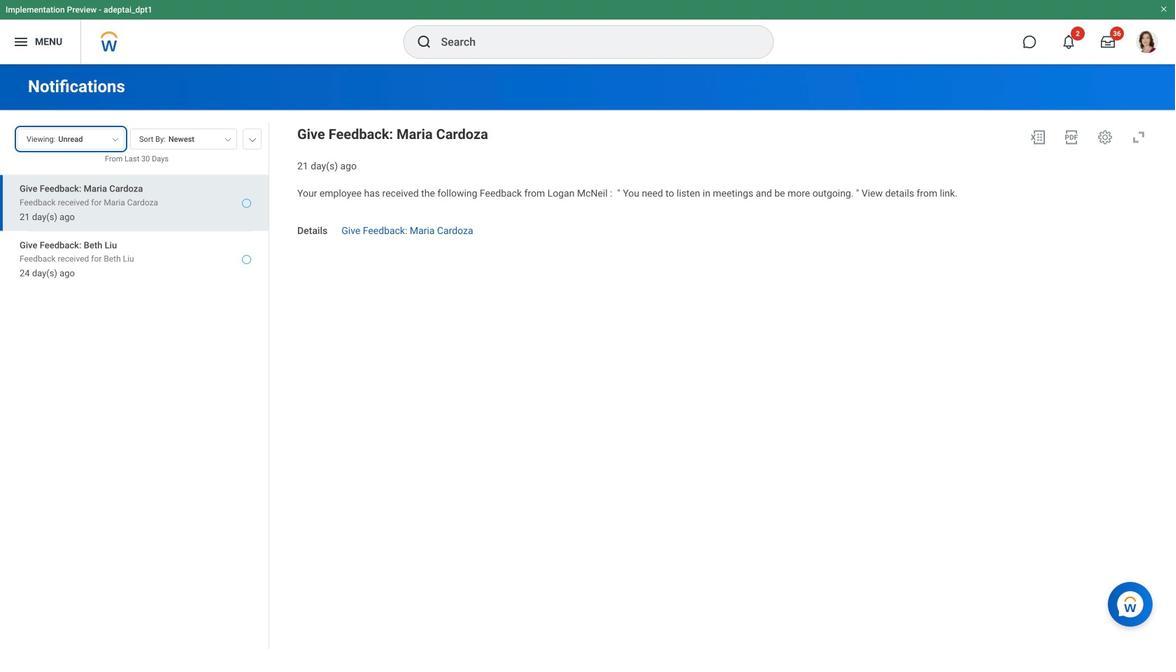 Task type: vqa. For each thing, say whether or not it's contained in the screenshot.
Fullscreen icon
yes



Task type: locate. For each thing, give the bounding box(es) containing it.
mark read image
[[242, 199, 251, 208], [242, 255, 251, 264]]

tab panel
[[0, 122, 269, 650]]

view printable version (pdf) image
[[1063, 129, 1080, 146]]

inbox items list box
[[0, 175, 269, 650]]

banner
[[0, 0, 1175, 64]]

close environment banner image
[[1160, 5, 1168, 13]]

region
[[297, 123, 1153, 173]]

1 vertical spatial mark read image
[[242, 255, 251, 264]]

1 mark read image from the top
[[242, 199, 251, 208]]

profile logan mcneil image
[[1136, 31, 1158, 56]]

main content
[[0, 64, 1175, 650]]

0 vertical spatial mark read image
[[242, 199, 251, 208]]

fullscreen image
[[1130, 129, 1147, 146]]

search image
[[416, 34, 433, 50]]

justify image
[[13, 34, 29, 50]]



Task type: describe. For each thing, give the bounding box(es) containing it.
inbox large image
[[1101, 35, 1115, 49]]

Search Workday  search field
[[441, 27, 745, 57]]

2 mark read image from the top
[[242, 255, 251, 264]]

notifications large image
[[1062, 35, 1076, 49]]

export to excel image
[[1030, 129, 1046, 146]]

task actions image
[[1097, 129, 1114, 146]]

more image
[[248, 135, 257, 142]]



